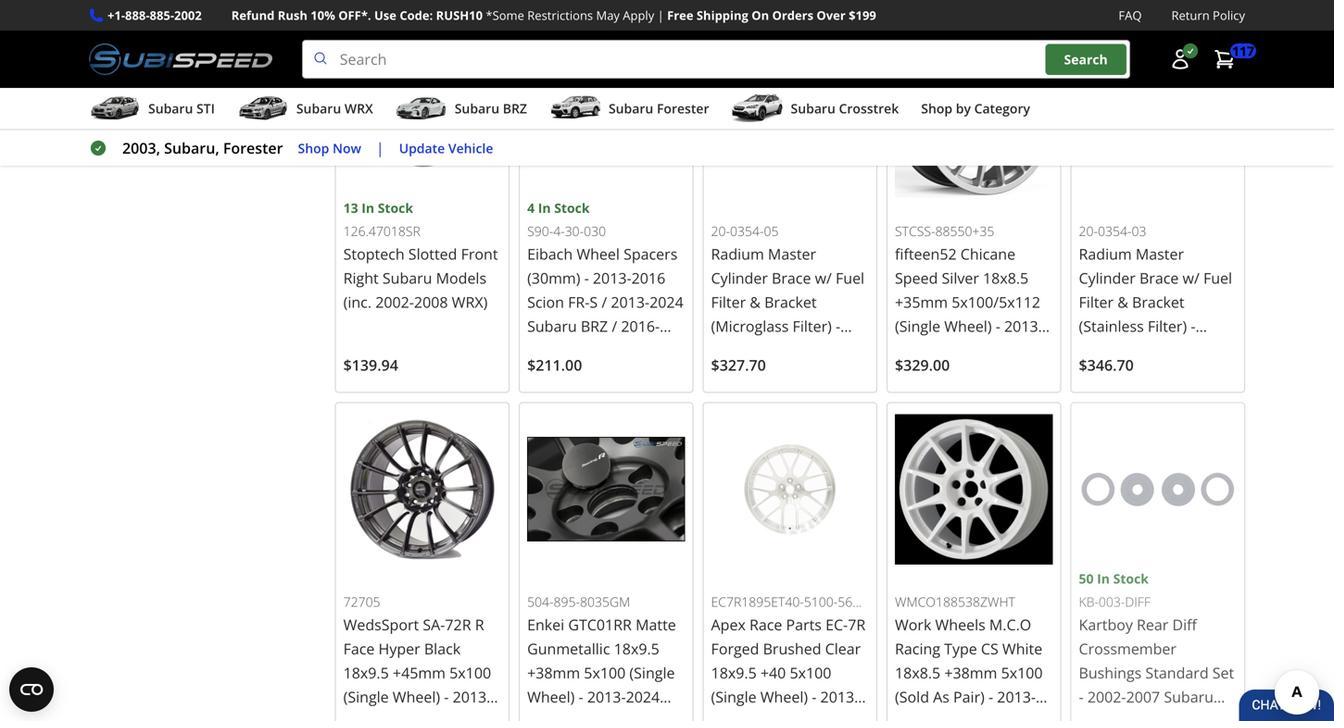 Task type: vqa. For each thing, say whether or not it's contained in the screenshot.
"|"
yes



Task type: locate. For each thing, give the bounding box(es) containing it.
5x100 down white
[[1001, 663, 1043, 683]]

1 horizontal spatial wrx
[[1079, 712, 1111, 722]]

1 & from the left
[[750, 292, 761, 312]]

0 horizontal spatial cylinder
[[711, 268, 768, 288]]

apex
[[711, 615, 746, 635]]

3 5x100 from the left
[[584, 663, 626, 683]]

2024 inside apex race parts ec-7r forged brushed clear 18x9.5 +40 5x100 (single wheel) - 2013- 2024 subaru b
[[711, 712, 745, 722]]

gtc01rr
[[568, 615, 632, 635]]

subaru up subaru,
[[148, 100, 193, 117]]

forester down the search input field
[[657, 100, 709, 117]]

0 horizontal spatial &
[[750, 292, 761, 312]]

0 vertical spatial shop
[[921, 100, 953, 117]]

0 horizontal spatial 18x9.5
[[343, 663, 389, 683]]

ec7r1895et40-5100-561- bc
[[711, 594, 864, 632]]

5x100 down black
[[450, 663, 491, 683]]

1 w/ from the left
[[815, 268, 832, 288]]

2 horizontal spatial 18x9.5
[[711, 663, 757, 683]]

diff
[[1173, 615, 1197, 635]]

0 horizontal spatial w/
[[815, 268, 832, 288]]

2 w/ from the left
[[1183, 268, 1200, 288]]

subaru forester button
[[549, 92, 709, 129]]

1 horizontal spatial 1998-
[[1157, 712, 1196, 722]]

1998- down standard
[[1157, 712, 1196, 722]]

subaru down the +40
[[749, 712, 799, 722]]

right
[[343, 268, 379, 288]]

1 bracket from the left
[[765, 292, 817, 312]]

wrx inside dropdown button
[[345, 100, 373, 117]]

stock inside 13 in stock 126.47018sr stoptech slotted front right subaru models (inc. 2002-2008 wrx)
[[378, 199, 413, 217]]

in for 003-
[[1097, 570, 1110, 588]]

0 horizontal spatial |
[[376, 138, 384, 158]]

bracket for (microglass
[[765, 292, 817, 312]]

2 filter) from the left
[[1148, 316, 1187, 336]]

1 horizontal spatial 2008
[[820, 365, 854, 385]]

1 horizontal spatial sti
[[1124, 712, 1144, 722]]

master inside 20-0354-05 radium master cylinder brace w/ fuel filter & bracket (microglass filter) - 2002-2007 subaru impreza / 1997-2008 forester
[[768, 244, 816, 264]]

- up fr-
[[584, 268, 589, 288]]

- right pair) at the right of the page
[[989, 688, 994, 707]]

& inside 20-0354-03 radium master cylinder brace w/ fuel filter & bracket (stainless filter) - 2002-2007 subaru impreza / 1997-2008 forester
[[1118, 292, 1129, 312]]

brushed
[[763, 639, 822, 659]]

in
[[362, 199, 374, 217], [538, 199, 551, 217], [1097, 570, 1110, 588]]

in for stoptech
[[362, 199, 374, 217]]

wedssport
[[343, 615, 419, 635]]

radium down the '05'
[[711, 244, 764, 264]]

5x100 inside wmco188538zwht work wheels m.c.o racing type cs white 18x8.5 +38mm 5x100 (sold as pair) - 2013- 2024 subaru b
[[1001, 663, 1043, 683]]

cylinder inside 20-0354-03 radium master cylinder brace w/ fuel filter & bracket (stainless filter) - 2002-2007 subaru impreza / 1997-2008 forester
[[1079, 268, 1136, 288]]

2024 down matte
[[626, 688, 660, 707]]

0 horizontal spatial wrx
[[345, 100, 373, 117]]

& inside 20-0354-05 radium master cylinder brace w/ fuel filter & bracket (microglass filter) - 2002-2007 subaru impreza / 1997-2008 forester
[[750, 292, 761, 312]]

filter) inside 20-0354-03 radium master cylinder brace w/ fuel filter & bracket (stainless filter) - 2002-2007 subaru impreza / 1997-2008 forester
[[1148, 316, 1187, 336]]

wrx
[[345, 100, 373, 117], [1079, 712, 1111, 722]]

master for (stainless
[[1136, 244, 1184, 264]]

wheel) for +45mm
[[393, 688, 440, 707]]

1997- right $327.70
[[781, 365, 820, 385]]

1 vertical spatial 1998-
[[1157, 712, 1196, 722]]

- inside 50 in stock kb-003-diff kartboy rear diff crossmember bushings standard set - 2002-2007 subaru wrx / sti / 1998-
[[1079, 688, 1084, 707]]

2003, subaru, forester
[[122, 138, 283, 158]]

wheel) down the +40
[[761, 688, 808, 707]]

$199
[[849, 7, 877, 24]]

2 5x100 from the left
[[790, 663, 832, 683]]

20- inside 20-0354-03 radium master cylinder brace w/ fuel filter & bracket (stainless filter) - 2002-2007 subaru impreza / 1997-2008 forester
[[1079, 223, 1098, 240]]

1 wheel) from the left
[[393, 688, 440, 707]]

ec7r1895et40-
[[711, 594, 804, 611]]

2 horizontal spatial in
[[1097, 570, 1110, 588]]

brz inside 4 in stock s90-4-30-030 eibach wheel spacers (30mm) - 2013-2016 scion fr-s / 2013-2024 subaru brz / 2016- 2021 crosstrek / 1998- 2018 forester / 1993- 2024 impreza / 2017- 2020 toyota 86
[[581, 316, 608, 336]]

radium master cylinder brace w/ fuel filter & bracket (stainless filter) - 2002-2007 subaru impreza / 1997-2008 forester image
[[1079, 40, 1237, 198]]

policy
[[1213, 7, 1245, 24]]

radium master cylinder brace w/ fuel filter & bracket (microglass filter) - 2002-2007 subaru impreza / 1997-2008 forester image
[[711, 40, 869, 198]]

2007 inside 50 in stock kb-003-diff kartboy rear diff crossmember bushings standard set - 2002-2007 subaru wrx / sti / 1998-
[[1126, 688, 1160, 707]]

0354- inside 20-0354-05 radium master cylinder brace w/ fuel filter & bracket (microglass filter) - 2002-2007 subaru impreza / 1997-2008 forester
[[730, 223, 764, 240]]

1 horizontal spatial crosstrek
[[839, 100, 899, 117]]

2013- down gunmetallic
[[587, 688, 626, 707]]

0 horizontal spatial stock
[[378, 199, 413, 217]]

2013- down clear
[[821, 688, 859, 707]]

4 5x100 from the left
[[1001, 663, 1043, 683]]

2002- right (inc.
[[375, 292, 414, 312]]

search input field
[[302, 40, 1131, 79]]

0 horizontal spatial bracket
[[765, 292, 817, 312]]

2 horizontal spatial stock
[[1114, 570, 1149, 588]]

1 +38mm from the left
[[527, 663, 580, 683]]

wrx down bushings
[[1079, 712, 1111, 722]]

2 master from the left
[[1136, 244, 1184, 264]]

sti up 2003, subaru, forester
[[196, 100, 215, 117]]

brz down gunmetallic
[[581, 712, 608, 722]]

1 horizontal spatial fuel
[[1204, 268, 1233, 288]]

eibach wheel spacers (30mm) - 2013-2016 scion fr-s / 2013-2024 subaru brz / 2016-2021 crosstrek / 1998-2018 forester / 1993-2024 impreza / 2017-2020 toyota 86 image
[[527, 40, 685, 198]]

18x9.5 down matte
[[614, 639, 660, 659]]

2 +38mm from the left
[[945, 663, 998, 683]]

1 filter from the left
[[711, 292, 746, 312]]

bushings
[[1079, 663, 1142, 683]]

fuel inside 20-0354-05 radium master cylinder brace w/ fuel filter & bracket (microglass filter) - 2002-2007 subaru impreza / 1997-2008 forester
[[836, 268, 865, 288]]

crosstrek inside dropdown button
[[839, 100, 899, 117]]

0 horizontal spatial 1997-
[[781, 365, 820, 385]]

- inside wmco188538zwht work wheels m.c.o racing type cs white 18x8.5 +38mm 5x100 (sold as pair) - 2013- 2024 subaru b
[[989, 688, 994, 707]]

sti
[[196, 100, 215, 117], [1124, 712, 1144, 722]]

0 horizontal spatial 20-
[[711, 223, 730, 240]]

2024
[[650, 292, 684, 312], [527, 389, 561, 409], [626, 688, 660, 707], [343, 712, 377, 722], [711, 712, 745, 722], [895, 712, 929, 722]]

0 horizontal spatial master
[[768, 244, 816, 264]]

2024 down 2016
[[650, 292, 684, 312]]

subaru inside 20-0354-05 radium master cylinder brace w/ fuel filter & bracket (microglass filter) - 2002-2007 subaru impreza / 1997-2008 forester
[[788, 341, 837, 360]]

filter inside 20-0354-05 radium master cylinder brace w/ fuel filter & bracket (microglass filter) - 2002-2007 subaru impreza / 1997-2008 forester
[[711, 292, 746, 312]]

1998- inside 4 in stock s90-4-30-030 eibach wheel spacers (30mm) - 2013-2016 scion fr-s / 2013-2024 subaru brz / 2016- 2021 crosstrek / 1998- 2018 forester / 1993- 2024 impreza / 2017- 2020 toyota 86
[[644, 341, 683, 360]]

| left free
[[658, 7, 664, 24]]

0 horizontal spatial +38mm
[[527, 663, 580, 683]]

1 horizontal spatial filter)
[[1148, 316, 1187, 336]]

1 horizontal spatial |
[[658, 7, 664, 24]]

1 horizontal spatial brace
[[1140, 268, 1179, 288]]

impreza inside 20-0354-03 radium master cylinder brace w/ fuel filter & bracket (stainless filter) - 2002-2007 subaru impreza / 1997-2008 forester
[[1079, 365, 1136, 385]]

2002- down bushings
[[1088, 688, 1126, 707]]

cylinder inside 20-0354-05 radium master cylinder brace w/ fuel filter & bracket (microglass filter) - 2002-2007 subaru impreza / 1997-2008 forester
[[711, 268, 768, 288]]

subaru inside dropdown button
[[455, 100, 500, 117]]

faq link
[[1119, 6, 1142, 25]]

apex race parts ec-7r forged brushed clear 18x9.5 +40 5x100 (single wheel) - 2013-2024 subaru brz / scion fr-s / toyota gr86 / 2014-2018 subaru forester image
[[711, 411, 869, 569]]

+38mm down gunmetallic
[[527, 663, 580, 683]]

bracket inside 20-0354-03 radium master cylinder brace w/ fuel filter & bracket (stainless filter) - 2002-2007 subaru impreza / 1997-2008 forester
[[1132, 292, 1185, 312]]

0 horizontal spatial impreza
[[565, 389, 622, 409]]

2021
[[527, 341, 561, 360]]

2013- right pair) at the right of the page
[[997, 688, 1036, 707]]

18x9.5 down forged
[[711, 663, 757, 683]]

0 horizontal spatial filter)
[[793, 316, 832, 336]]

(single down matte
[[630, 663, 675, 683]]

2007 inside 20-0354-05 radium master cylinder brace w/ fuel filter & bracket (microglass filter) - 2002-2007 subaru impreza / 1997-2008 forester
[[750, 341, 784, 360]]

1 horizontal spatial impreza
[[711, 365, 768, 385]]

- down brushed
[[812, 688, 817, 707]]

cylinder for radium master cylinder brace w/ fuel filter & bracket (stainless filter) - 2002-2007 subaru impreza / 1997-2008 forester
[[1079, 268, 1136, 288]]

radium inside 20-0354-05 radium master cylinder brace w/ fuel filter & bracket (microglass filter) - 2002-2007 subaru impreza / 1997-2008 forester
[[711, 244, 764, 264]]

1 horizontal spatial +38mm
[[945, 663, 998, 683]]

subaru down (microglass
[[788, 341, 837, 360]]

1997- inside 20-0354-03 radium master cylinder brace w/ fuel filter & bracket (stainless filter) - 2002-2007 subaru impreza / 1997-2008 forester
[[1149, 365, 1187, 385]]

diff
[[1125, 594, 1151, 611]]

forester up toyota
[[565, 365, 623, 385]]

+1-
[[107, 7, 125, 24]]

filter) inside 20-0354-05 radium master cylinder brace w/ fuel filter & bracket (microglass filter) - 2002-2007 subaru impreza / 1997-2008 forester
[[793, 316, 832, 336]]

1 horizontal spatial in
[[538, 199, 551, 217]]

117 button
[[1205, 41, 1257, 78]]

now
[[333, 139, 361, 157]]

+38mm inside wmco188538zwht work wheels m.c.o racing type cs white 18x8.5 +38mm 5x100 (sold as pair) - 2013- 2024 subaru b
[[945, 663, 998, 683]]

brz down s
[[581, 316, 608, 336]]

+38mm up pair) at the right of the page
[[945, 663, 998, 683]]

50 in stock kb-003-diff kartboy rear diff crossmember bushings standard set - 2002-2007 subaru wrx / sti / 1998-
[[1079, 570, 1235, 722]]

10%
[[311, 7, 335, 24]]

(single inside the 504-895-8035gm enkei gtc01rr matte gunmetallic 18x9.5 +38mm 5x100 (single wheel) - 2013-2024 subaru brz / scion
[[630, 663, 675, 683]]

4-
[[553, 223, 565, 240]]

/ inside 20-0354-03 radium master cylinder brace w/ fuel filter & bracket (stainless filter) - 2002-2007 subaru impreza / 1997-2008 forester
[[1140, 365, 1145, 385]]

18x9.5 down face
[[343, 663, 389, 683]]

0 vertical spatial sti
[[196, 100, 215, 117]]

2002
[[174, 7, 202, 24]]

impreza inside 20-0354-05 radium master cylinder brace w/ fuel filter & bracket (microglass filter) - 2002-2007 subaru impreza / 1997-2008 forester
[[711, 365, 768, 385]]

filter up (microglass
[[711, 292, 746, 312]]

in inside 50 in stock kb-003-diff kartboy rear diff crossmember bushings standard set - 2002-2007 subaru wrx / sti / 1998-
[[1097, 570, 1110, 588]]

brz
[[503, 100, 527, 117], [581, 316, 608, 336], [581, 712, 608, 722]]

0 horizontal spatial radium
[[711, 244, 764, 264]]

895-
[[554, 594, 580, 611]]

2 horizontal spatial 2008
[[1187, 365, 1221, 385]]

stock up diff
[[1114, 570, 1149, 588]]

subaru down standard
[[1164, 688, 1214, 707]]

0 vertical spatial |
[[658, 7, 664, 24]]

(single for 72705 wedssport sa-72r r face hyper black 18x9.5 +45mm 5x100 (single wheel) - 2013- 2024 subaru b
[[343, 688, 389, 707]]

+1-888-885-2002
[[107, 7, 202, 24]]

1 horizontal spatial radium
[[1079, 244, 1132, 264]]

1 horizontal spatial master
[[1136, 244, 1184, 264]]

2007 down (stainless
[[1118, 341, 1152, 360]]

bracket up (microglass
[[765, 292, 817, 312]]

2 wheel) from the left
[[761, 688, 808, 707]]

&
[[750, 292, 761, 312], [1118, 292, 1129, 312]]

restrictions
[[528, 7, 593, 24]]

1 5x100 from the left
[[450, 663, 491, 683]]

stock for stoptech
[[378, 199, 413, 217]]

1 vertical spatial wrx
[[1079, 712, 1111, 722]]

master down the '05'
[[768, 244, 816, 264]]

2024 up the 2020
[[527, 389, 561, 409]]

2 brace from the left
[[1140, 268, 1179, 288]]

0 vertical spatial crosstrek
[[839, 100, 899, 117]]

1 horizontal spatial shop
[[921, 100, 953, 117]]

1 horizontal spatial stock
[[554, 199, 590, 217]]

radium inside 20-0354-03 radium master cylinder brace w/ fuel filter & bracket (stainless filter) - 2002-2007 subaru impreza / 1997-2008 forester
[[1079, 244, 1132, 264]]

0 horizontal spatial crosstrek
[[565, 341, 631, 360]]

fuel for radium master cylinder brace w/ fuel filter & bracket (microglass filter) - 2002-2007 subaru impreza / 1997-2008 forester
[[836, 268, 865, 288]]

enkei gtc01rr matte gunmetallic 18x9.5 +38mm 5x100 (single wheel) - 2013-2024 subaru brz / scion fr-s / toyota gr86 / 2014-2018 subaru forester image
[[527, 411, 685, 569]]

subaru right $346.70
[[1156, 341, 1205, 360]]

18x9.5 inside apex race parts ec-7r forged brushed clear 18x9.5 +40 5x100 (single wheel) - 2013- 2024 subaru b
[[711, 663, 757, 683]]

1 vertical spatial shop
[[298, 139, 329, 157]]

filter inside 20-0354-03 radium master cylinder brace w/ fuel filter & bracket (stainless filter) - 2002-2007 subaru impreza / 1997-2008 forester
[[1079, 292, 1114, 312]]

2007 down (microglass
[[750, 341, 784, 360]]

1 horizontal spatial 20-
[[1079, 223, 1098, 240]]

4 in stock s90-4-30-030 eibach wheel spacers (30mm) - 2013-2016 scion fr-s / 2013-2024 subaru brz / 2016- 2021 crosstrek / 1998- 2018 forester / 1993- 2024 impreza / 2017- 2020 toyota 86
[[527, 199, 684, 433]]

1 vertical spatial crosstrek
[[565, 341, 631, 360]]

wheel) down +45mm
[[393, 688, 440, 707]]

0 horizontal spatial 0354-
[[730, 223, 764, 240]]

shop inside dropdown button
[[921, 100, 953, 117]]

a subaru crosstrek thumbnail image image
[[732, 95, 784, 122]]

2007 inside 20-0354-03 radium master cylinder brace w/ fuel filter & bracket (stainless filter) - 2002-2007 subaru impreza / 1997-2008 forester
[[1118, 341, 1152, 360]]

2020
[[527, 413, 561, 433]]

18x9.5 for apex race parts ec-7r forged brushed clear 18x9.5 +40 5x100 (single wheel) - 2013- 2024 subaru b
[[711, 663, 757, 683]]

20- for radium master cylinder brace w/ fuel filter & bracket (stainless filter) - 2002-2007 subaru impreza / 1997-2008 forester
[[1079, 223, 1098, 240]]

forester down $327.70
[[711, 389, 769, 409]]

(30mm)
[[527, 268, 581, 288]]

2008 for (microglass
[[820, 365, 854, 385]]

0 horizontal spatial in
[[362, 199, 374, 217]]

1 horizontal spatial (single
[[630, 663, 675, 683]]

2 horizontal spatial (single
[[711, 688, 757, 707]]

1 vertical spatial brz
[[581, 316, 608, 336]]

subaru up 'vehicle'
[[455, 100, 500, 117]]

free
[[667, 7, 694, 24]]

cylinder for radium master cylinder brace w/ fuel filter & bracket (microglass filter) - 2002-2007 subaru impreza / 1997-2008 forester
[[711, 268, 768, 288]]

in right 50
[[1097, 570, 1110, 588]]

2013- inside wmco188538zwht work wheels m.c.o racing type cs white 18x8.5 +38mm 5x100 (sold as pair) - 2013- 2024 subaru b
[[997, 688, 1036, 707]]

/
[[602, 292, 607, 312], [612, 316, 617, 336], [635, 341, 640, 360], [772, 365, 777, 385], [627, 365, 632, 385], [1140, 365, 1145, 385], [625, 389, 631, 409], [612, 712, 617, 722], [1114, 712, 1120, 722], [1148, 712, 1153, 722]]

rush
[[278, 7, 308, 24]]

radium down 03
[[1079, 244, 1132, 264]]

2 vertical spatial brz
[[581, 712, 608, 722]]

matte
[[636, 615, 676, 635]]

1 fuel from the left
[[836, 268, 865, 288]]

2024 down forged
[[711, 712, 745, 722]]

bracket up (stainless
[[1132, 292, 1185, 312]]

0 vertical spatial 1998-
[[644, 341, 683, 360]]

w/
[[815, 268, 832, 288], [1183, 268, 1200, 288]]

sti down bushings
[[1124, 712, 1144, 722]]

1 brace from the left
[[772, 268, 811, 288]]

off*.
[[338, 7, 371, 24]]

sa-
[[423, 615, 445, 635]]

561-
[[838, 594, 864, 611]]

master
[[768, 244, 816, 264], [1136, 244, 1184, 264]]

$139.94
[[343, 355, 398, 375]]

18x9.5 inside 72705 wedssport sa-72r r face hyper black 18x9.5 +45mm 5x100 (single wheel) - 2013- 2024 subaru b
[[343, 663, 389, 683]]

fr-
[[568, 292, 590, 312]]

1 vertical spatial sti
[[1124, 712, 1144, 722]]

wheel) inside the 504-895-8035gm enkei gtc01rr matte gunmetallic 18x9.5 +38mm 5x100 (single wheel) - 2013-2024 subaru brz / scion
[[527, 688, 575, 707]]

$346.70
[[1079, 355, 1134, 375]]

1 0354- from the left
[[730, 223, 764, 240]]

in inside 13 in stock 126.47018sr stoptech slotted front right subaru models (inc. 2002-2008 wrx)
[[362, 199, 374, 217]]

18x9.5 inside the 504-895-8035gm enkei gtc01rr matte gunmetallic 18x9.5 +38mm 5x100 (single wheel) - 2013-2024 subaru brz / scion
[[614, 639, 660, 659]]

radium
[[711, 244, 764, 264], [1079, 244, 1132, 264]]

1 horizontal spatial bracket
[[1132, 292, 1185, 312]]

stock up the 30-
[[554, 199, 590, 217]]

filter) right (microglass
[[793, 316, 832, 336]]

brace inside 20-0354-03 radium master cylinder brace w/ fuel filter & bracket (stainless filter) - 2002-2007 subaru impreza / 1997-2008 forester
[[1140, 268, 1179, 288]]

filter for (stainless
[[1079, 292, 1114, 312]]

2008 inside 20-0354-05 radium master cylinder brace w/ fuel filter & bracket (microglass filter) - 2002-2007 subaru impreza / 1997-2008 forester
[[820, 365, 854, 385]]

as
[[933, 688, 950, 707]]

003-
[[1099, 594, 1125, 611]]

1 radium from the left
[[711, 244, 764, 264]]

wedssport sa-72r r face hyper black 18x9.5 +45mm 5x100 (single wheel) - 2013-2024 subaru brz / scion fr-s / toyota gr86 / 2014-2018 subaru forester image
[[343, 411, 501, 569]]

20-
[[711, 223, 730, 240], [1079, 223, 1098, 240]]

set
[[1213, 663, 1235, 683]]

1 horizontal spatial 0354-
[[1098, 223, 1132, 240]]

(single down face
[[343, 688, 389, 707]]

brace down the '05'
[[772, 268, 811, 288]]

subaru down gunmetallic
[[527, 712, 577, 722]]

stock inside 50 in stock kb-003-diff kartboy rear diff crossmember bushings standard set - 2002-2007 subaru wrx / sti / 1998-
[[1114, 570, 1149, 588]]

filter) right (stainless
[[1148, 316, 1187, 336]]

subaru down pair) at the right of the page
[[933, 712, 983, 722]]

20- inside 20-0354-05 radium master cylinder brace w/ fuel filter & bracket (microglass filter) - 2002-2007 subaru impreza / 1997-2008 forester
[[711, 223, 730, 240]]

2018
[[527, 365, 561, 385]]

0 horizontal spatial sti
[[196, 100, 215, 117]]

subaru down scion
[[527, 316, 577, 336]]

wheel) down gunmetallic
[[527, 688, 575, 707]]

1 horizontal spatial w/
[[1183, 268, 1200, 288]]

w/ inside 20-0354-05 radium master cylinder brace w/ fuel filter & bracket (microglass filter) - 2002-2007 subaru impreza / 1997-2008 forester
[[815, 268, 832, 288]]

- down +45mm
[[444, 688, 449, 707]]

shipping
[[697, 7, 749, 24]]

2002- inside 20-0354-05 radium master cylinder brace w/ fuel filter & bracket (microglass filter) - 2002-2007 subaru impreza / 1997-2008 forester
[[711, 341, 750, 360]]

- right (microglass
[[836, 316, 841, 336]]

& for (stainless
[[1118, 292, 1129, 312]]

in inside 4 in stock s90-4-30-030 eibach wheel spacers (30mm) - 2013-2016 scion fr-s / 2013-2024 subaru brz / 2016- 2021 crosstrek / 1998- 2018 forester / 1993- 2024 impreza / 2017- 2020 toyota 86
[[538, 199, 551, 217]]

20- left the '05'
[[711, 223, 730, 240]]

update
[[399, 139, 445, 157]]

& up (microglass
[[750, 292, 761, 312]]

subaru inside 13 in stock 126.47018sr stoptech slotted front right subaru models (inc. 2002-2008 wrx)
[[383, 268, 432, 288]]

18x9.5
[[614, 639, 660, 659], [343, 663, 389, 683], [711, 663, 757, 683]]

5x100 down gunmetallic
[[584, 663, 626, 683]]

0 vertical spatial wrx
[[345, 100, 373, 117]]

a subaru sti thumbnail image image
[[89, 95, 141, 122]]

2 cylinder from the left
[[1079, 268, 1136, 288]]

2 bracket from the left
[[1132, 292, 1185, 312]]

shop left by
[[921, 100, 953, 117]]

w/ for radium master cylinder brace w/ fuel filter & bracket (microglass filter) - 2002-2007 subaru impreza / 1997-2008 forester
[[815, 268, 832, 288]]

- inside 72705 wedssport sa-72r r face hyper black 18x9.5 +45mm 5x100 (single wheel) - 2013- 2024 subaru b
[[444, 688, 449, 707]]

(inc.
[[343, 292, 372, 312]]

shop for shop by category
[[921, 100, 953, 117]]

2 1997- from the left
[[1149, 365, 1187, 385]]

cylinder up (microglass
[[711, 268, 768, 288]]

0 horizontal spatial 2008
[[414, 292, 448, 312]]

- down gunmetallic
[[579, 688, 584, 707]]

1 horizontal spatial filter
[[1079, 292, 1114, 312]]

(single for apex race parts ec-7r forged brushed clear 18x9.5 +40 5x100 (single wheel) - 2013- 2024 subaru b
[[711, 688, 757, 707]]

2 20- from the left
[[1079, 223, 1098, 240]]

subaru down +45mm
[[381, 712, 431, 722]]

- inside the 504-895-8035gm enkei gtc01rr matte gunmetallic 18x9.5 +38mm 5x100 (single wheel) - 2013-2024 subaru brz / scion
[[579, 688, 584, 707]]

2 & from the left
[[1118, 292, 1129, 312]]

impreza down (microglass
[[711, 365, 768, 385]]

(microglass
[[711, 316, 789, 336]]

brz left the a subaru forester thumbnail image
[[503, 100, 527, 117]]

cylinder up (stainless
[[1079, 268, 1136, 288]]

+38mm
[[527, 663, 580, 683], [945, 663, 998, 683]]

subaru right the a subaru forester thumbnail image
[[609, 100, 654, 117]]

stock up 126.47018sr
[[378, 199, 413, 217]]

0354- inside 20-0354-03 radium master cylinder brace w/ fuel filter & bracket (stainless filter) - 2002-2007 subaru impreza / 1997-2008 forester
[[1098, 223, 1132, 240]]

by
[[956, 100, 971, 117]]

1 horizontal spatial &
[[1118, 292, 1129, 312]]

master inside 20-0354-03 radium master cylinder brace w/ fuel filter & bracket (stainless filter) - 2002-2007 subaru impreza / 1997-2008 forester
[[1136, 244, 1184, 264]]

0 horizontal spatial fuel
[[836, 268, 865, 288]]

0354- for radium master cylinder brace w/ fuel filter & bracket (microglass filter) - 2002-2007 subaru impreza / 1997-2008 forester
[[730, 223, 764, 240]]

bracket inside 20-0354-05 radium master cylinder brace w/ fuel filter & bracket (microglass filter) - 2002-2007 subaru impreza / 1997-2008 forester
[[765, 292, 817, 312]]

(single inside 72705 wedssport sa-72r r face hyper black 18x9.5 +45mm 5x100 (single wheel) - 2013- 2024 subaru b
[[343, 688, 389, 707]]

- down bushings
[[1079, 688, 1084, 707]]

0 horizontal spatial filter
[[711, 292, 746, 312]]

1997- right $346.70
[[1149, 365, 1187, 385]]

stock for 4-
[[554, 199, 590, 217]]

2007 down bushings
[[1126, 688, 1160, 707]]

72705 wedssport sa-72r r face hyper black 18x9.5 +45mm 5x100 (single wheel) - 2013- 2024 subaru b
[[343, 594, 491, 722]]

brace for (stainless
[[1140, 268, 1179, 288]]

2024 down (sold
[[895, 712, 929, 722]]

impreza for $346.70
[[1079, 365, 1136, 385]]

shop left now
[[298, 139, 329, 157]]

filter) for (microglass
[[793, 316, 832, 336]]

1 20- from the left
[[711, 223, 730, 240]]

& for (microglass
[[750, 292, 761, 312]]

0 horizontal spatial 1998-
[[644, 341, 683, 360]]

impreza down (stainless
[[1079, 365, 1136, 385]]

wrx up now
[[345, 100, 373, 117]]

5x100 down brushed
[[790, 663, 832, 683]]

forester down $346.70
[[1079, 389, 1137, 409]]

2 0354- from the left
[[1098, 223, 1132, 240]]

return policy
[[1172, 7, 1245, 24]]

05
[[764, 223, 779, 240]]

wheel) inside apex race parts ec-7r forged brushed clear 18x9.5 +40 5x100 (single wheel) - 2013- 2024 subaru b
[[761, 688, 808, 707]]

0 horizontal spatial shop
[[298, 139, 329, 157]]

1 master from the left
[[768, 244, 816, 264]]

2 radium from the left
[[1079, 244, 1132, 264]]

subaru inside 50 in stock kb-003-diff kartboy rear diff crossmember bushings standard set - 2002-2007 subaru wrx / sti / 1998-
[[1164, 688, 1214, 707]]

subaru sti
[[148, 100, 215, 117]]

- inside 20-0354-03 radium master cylinder brace w/ fuel filter & bracket (stainless filter) - 2002-2007 subaru impreza / 1997-2008 forester
[[1191, 316, 1196, 336]]

2002- inside 20-0354-03 radium master cylinder brace w/ fuel filter & bracket (stainless filter) - 2002-2007 subaru impreza / 1997-2008 forester
[[1079, 341, 1118, 360]]

1 horizontal spatial wheel)
[[527, 688, 575, 707]]

& up (stainless
[[1118, 292, 1129, 312]]

faq
[[1119, 7, 1142, 24]]

brace inside 20-0354-05 radium master cylinder brace w/ fuel filter & bracket (microglass filter) - 2002-2007 subaru impreza / 1997-2008 forester
[[772, 268, 811, 288]]

stock inside 4 in stock s90-4-30-030 eibach wheel spacers (30mm) - 2013-2016 scion fr-s / 2013-2024 subaru brz / 2016- 2021 crosstrek / 1998- 2018 forester / 1993- 2024 impreza / 2017- 2020 toyota 86
[[554, 199, 590, 217]]

fuel inside 20-0354-03 radium master cylinder brace w/ fuel filter & bracket (stainless filter) - 2002-2007 subaru impreza / 1997-2008 forester
[[1204, 268, 1233, 288]]

in right 13
[[362, 199, 374, 217]]

2002- down (microglass
[[711, 341, 750, 360]]

1997-
[[781, 365, 820, 385], [1149, 365, 1187, 385]]

0 vertical spatial brz
[[503, 100, 527, 117]]

2 horizontal spatial wheel)
[[761, 688, 808, 707]]

1 cylinder from the left
[[711, 268, 768, 288]]

1997- inside 20-0354-05 radium master cylinder brace w/ fuel filter & bracket (microglass filter) - 2002-2007 subaru impreza / 1997-2008 forester
[[781, 365, 820, 385]]

hyper
[[379, 639, 420, 659]]

1 horizontal spatial 18x9.5
[[614, 639, 660, 659]]

eibach
[[527, 244, 573, 264]]

- right (stainless
[[1191, 316, 1196, 336]]

0 horizontal spatial wheel)
[[393, 688, 440, 707]]

2008
[[414, 292, 448, 312], [820, 365, 854, 385], [1187, 365, 1221, 385]]

radium for radium master cylinder brace w/ fuel filter & bracket (stainless filter) - 2002-2007 subaru impreza / 1997-2008 forester
[[1079, 244, 1132, 264]]

brz inside the 504-895-8035gm enkei gtc01rr matte gunmetallic 18x9.5 +38mm 5x100 (single wheel) - 2013-2024 subaru brz / scion
[[581, 712, 608, 722]]

filter up (stainless
[[1079, 292, 1114, 312]]

+1-888-885-2002 link
[[107, 6, 202, 25]]

2 fuel from the left
[[1204, 268, 1233, 288]]

subaru right a subaru crosstrek thumbnail image
[[791, 100, 836, 117]]

2 filter from the left
[[1079, 292, 1114, 312]]

2024 down face
[[343, 712, 377, 722]]

filter for (microglass
[[711, 292, 746, 312]]

brace
[[772, 268, 811, 288], [1140, 268, 1179, 288]]

(single down forged
[[711, 688, 757, 707]]

20- left 03
[[1079, 223, 1098, 240]]

subaru down slotted
[[383, 268, 432, 288]]

(single inside apex race parts ec-7r forged brushed clear 18x9.5 +40 5x100 (single wheel) - 2013- 2024 subaru b
[[711, 688, 757, 707]]

master down 03
[[1136, 244, 1184, 264]]

1 1997- from the left
[[781, 365, 820, 385]]

126.47018sr
[[343, 223, 421, 240]]

2024 inside wmco188538zwht work wheels m.c.o racing type cs white 18x8.5 +38mm 5x100 (sold as pair) - 2013- 2024 subaru b
[[895, 712, 929, 722]]

1998- up the 1993-
[[644, 341, 683, 360]]

0 horizontal spatial brace
[[772, 268, 811, 288]]

bracket for (stainless
[[1132, 292, 1185, 312]]

1 horizontal spatial cylinder
[[1079, 268, 1136, 288]]

5x100 inside 72705 wedssport sa-72r r face hyper black 18x9.5 +45mm 5x100 (single wheel) - 2013- 2024 subaru b
[[450, 663, 491, 683]]

2002- down (stainless
[[1079, 341, 1118, 360]]

5x100 inside the 504-895-8035gm enkei gtc01rr matte gunmetallic 18x9.5 +38mm 5x100 (single wheel) - 2013-2024 subaru brz / scion
[[584, 663, 626, 683]]

impreza up toyota
[[565, 389, 622, 409]]

117
[[1232, 42, 1255, 60]]

1 filter) from the left
[[793, 316, 832, 336]]

subaru wrx
[[296, 100, 373, 117]]

13
[[343, 199, 358, 217]]

subaru inside the 504-895-8035gm enkei gtc01rr matte gunmetallic 18x9.5 +38mm 5x100 (single wheel) - 2013-2024 subaru brz / scion
[[527, 712, 577, 722]]

1 horizontal spatial 1997-
[[1149, 365, 1187, 385]]

wheel) inside 72705 wedssport sa-72r r face hyper black 18x9.5 +45mm 5x100 (single wheel) - 2013- 2024 subaru b
[[393, 688, 440, 707]]

0 horizontal spatial (single
[[343, 688, 389, 707]]

apply
[[623, 7, 654, 24]]

| right now
[[376, 138, 384, 158]]

2 horizontal spatial impreza
[[1079, 365, 1136, 385]]

3 wheel) from the left
[[527, 688, 575, 707]]



Task type: describe. For each thing, give the bounding box(es) containing it.
20-0354-03 radium master cylinder brace w/ fuel filter & bracket (stainless filter) - 2002-2007 subaru impreza / 1997-2008 forester
[[1079, 223, 1233, 409]]

2017-
[[635, 389, 673, 409]]

a subaru brz thumbnail image image
[[395, 95, 447, 122]]

2002- inside 50 in stock kb-003-diff kartboy rear diff crossmember bushings standard set - 2002-2007 subaru wrx / sti / 1998-
[[1088, 688, 1126, 707]]

subaru sti button
[[89, 92, 215, 129]]

03
[[1132, 223, 1147, 240]]

sti inside 50 in stock kb-003-diff kartboy rear diff crossmember bushings standard set - 2002-2007 subaru wrx / sti / 1998-
[[1124, 712, 1144, 722]]

2024 inside 72705 wedssport sa-72r r face hyper black 18x9.5 +45mm 5x100 (single wheel) - 2013- 2024 subaru b
[[343, 712, 377, 722]]

wheel) for +40
[[761, 688, 808, 707]]

scion
[[527, 292, 564, 312]]

master for (microglass
[[768, 244, 816, 264]]

4
[[527, 199, 535, 217]]

kartboy
[[1079, 615, 1133, 635]]

subaru inside wmco188538zwht work wheels m.c.o racing type cs white 18x8.5 +38mm 5x100 (sold as pair) - 2013- 2024 subaru b
[[933, 712, 983, 722]]

+38mm inside the 504-895-8035gm enkei gtc01rr matte gunmetallic 18x9.5 +38mm 5x100 (single wheel) - 2013-2024 subaru brz / scion
[[527, 663, 580, 683]]

504-895-8035gm enkei gtc01rr matte gunmetallic 18x9.5 +38mm 5x100 (single wheel) - 2013-2024 subaru brz / scion
[[527, 594, 684, 722]]

5x100 for r
[[450, 663, 491, 683]]

rush10
[[436, 7, 483, 24]]

2013- up 2016-
[[611, 292, 650, 312]]

work wheels m.c.o racing type cs white 18x8.5 +38mm 5x100 (sold as pair) - 2013-2024 subaru brz / scion fr-s / toyota gr86 / 2014-2018 subaru forester image
[[895, 411, 1053, 569]]

parts
[[786, 615, 822, 635]]

fifteen52 chicane speed silver 18x8.5 +35mm 5x100/5x112 (single wheel) - 2013-2024 subaru brz / scion fr-s / toyota gr86 / 2014-2018 subaru forester / 2020-2024 toyota gr supra image
[[895, 40, 1053, 198]]

18x8.5
[[895, 663, 941, 683]]

over
[[817, 7, 846, 24]]

work
[[895, 615, 932, 635]]

504-
[[527, 594, 554, 611]]

update vehicle
[[399, 139, 493, 157]]

brz inside dropdown button
[[503, 100, 527, 117]]

type
[[944, 639, 977, 659]]

2013- inside apex race parts ec-7r forged brushed clear 18x9.5 +40 5x100 (single wheel) - 2013- 2024 subaru b
[[821, 688, 859, 707]]

72r
[[445, 615, 471, 635]]

subaru crosstrek
[[791, 100, 899, 117]]

5x100 for 7r
[[790, 663, 832, 683]]

/ inside 20-0354-05 radium master cylinder brace w/ fuel filter & bracket (microglass filter) - 2002-2007 subaru impreza / 1997-2008 forester
[[772, 365, 777, 385]]

subaru,
[[164, 138, 219, 158]]

subaru forester
[[609, 100, 709, 117]]

subaru inside dropdown button
[[791, 100, 836, 117]]

filter) for (stainless
[[1148, 316, 1187, 336]]

orders
[[772, 7, 814, 24]]

models
[[436, 268, 487, 288]]

/ inside the 504-895-8035gm enkei gtc01rr matte gunmetallic 18x9.5 +38mm 5x100 (single wheel) - 2013-2024 subaru brz / scion
[[612, 712, 617, 722]]

+40
[[761, 663, 786, 683]]

subaru inside 20-0354-03 radium master cylinder brace w/ fuel filter & bracket (stainless filter) - 2002-2007 subaru impreza / 1997-2008 forester
[[1156, 341, 1205, 360]]

- inside 4 in stock s90-4-30-030 eibach wheel spacers (30mm) - 2013-2016 scion fr-s / 2013-2024 subaru brz / 2016- 2021 crosstrek / 1998- 2018 forester / 1993- 2024 impreza / 2017- 2020 toyota 86
[[584, 268, 589, 288]]

stoptech
[[343, 244, 405, 264]]

sti inside dropdown button
[[196, 100, 215, 117]]

shop by category
[[921, 100, 1030, 117]]

cs
[[981, 639, 999, 659]]

search
[[1064, 50, 1108, 68]]

2008 inside 13 in stock 126.47018sr stoptech slotted front right subaru models (inc. 2002-2008 wrx)
[[414, 292, 448, 312]]

use
[[374, 7, 397, 24]]

racing
[[895, 639, 941, 659]]

stoptech slotted front right subaru models (inc. 2002-2008 wrx) image
[[343, 40, 501, 198]]

crosstrek inside 4 in stock s90-4-30-030 eibach wheel spacers (30mm) - 2013-2016 scion fr-s / 2013-2024 subaru brz / 2016- 2021 crosstrek / 1998- 2018 forester / 1993- 2024 impreza / 2017- 2020 toyota 86
[[565, 341, 631, 360]]

a subaru forester thumbnail image image
[[549, 95, 601, 122]]

shop for shop now
[[298, 139, 329, 157]]

72705
[[343, 594, 380, 611]]

$329.00
[[895, 355, 950, 375]]

forester inside 4 in stock s90-4-30-030 eibach wheel spacers (30mm) - 2013-2016 scion fr-s / 2013-2024 subaru brz / 2016- 2021 crosstrek / 1998- 2018 forester / 1993- 2024 impreza / 2017- 2020 toyota 86
[[565, 365, 623, 385]]

forester inside 20-0354-03 radium master cylinder brace w/ fuel filter & bracket (stainless filter) - 2002-2007 subaru impreza / 1997-2008 forester
[[1079, 389, 1137, 409]]

5100-
[[804, 594, 838, 611]]

2013- inside the 504-895-8035gm enkei gtc01rr matte gunmetallic 18x9.5 +38mm 5x100 (single wheel) - 2013-2024 subaru brz / scion
[[587, 688, 626, 707]]

button image
[[1169, 48, 1192, 71]]

stcss-88550+35
[[895, 223, 995, 240]]

refund
[[231, 7, 275, 24]]

1997- for $327.70
[[781, 365, 820, 385]]

2007 for $346.70
[[1118, 341, 1152, 360]]

kartboy rear diff crossmember bushings standard set - 2002-2007 subaru wrx / sti / 1998-2013 forester image
[[1079, 411, 1237, 569]]

toyota
[[565, 413, 612, 433]]

2003,
[[122, 138, 160, 158]]

clear
[[825, 639, 861, 659]]

code:
[[400, 7, 433, 24]]

forester inside 20-0354-05 radium master cylinder brace w/ fuel filter & bracket (microglass filter) - 2002-2007 subaru impreza / 1997-2008 forester
[[711, 389, 769, 409]]

subaru up shop now
[[296, 100, 341, 117]]

2002- inside 13 in stock 126.47018sr stoptech slotted front right subaru models (inc. 2002-2008 wrx)
[[375, 292, 414, 312]]

shop by category button
[[921, 92, 1030, 129]]

may
[[596, 7, 620, 24]]

subaru brz
[[455, 100, 527, 117]]

5x100 for racing
[[1001, 663, 1043, 683]]

category
[[974, 100, 1030, 117]]

shop now link
[[298, 138, 361, 159]]

white
[[1003, 639, 1043, 659]]

return
[[1172, 7, 1210, 24]]

(sold
[[895, 688, 929, 707]]

enkei
[[527, 615, 565, 635]]

subaru wrx button
[[237, 92, 373, 129]]

888-
[[125, 7, 150, 24]]

1997- for $346.70
[[1149, 365, 1187, 385]]

radium for radium master cylinder brace w/ fuel filter & bracket (microglass filter) - 2002-2007 subaru impreza / 1997-2008 forester
[[711, 244, 764, 264]]

wrx inside 50 in stock kb-003-diff kartboy rear diff crossmember bushings standard set - 2002-2007 subaru wrx / sti / 1998-
[[1079, 712, 1111, 722]]

pair)
[[954, 688, 985, 707]]

in for 4-
[[538, 199, 551, 217]]

88550+35
[[935, 223, 995, 240]]

search button
[[1046, 44, 1127, 75]]

w/ for radium master cylinder brace w/ fuel filter & bracket (stainless filter) - 2002-2007 subaru impreza / 1997-2008 forester
[[1183, 268, 1200, 288]]

forged
[[711, 639, 759, 659]]

open widget image
[[9, 668, 54, 713]]

2013- inside 72705 wedssport sa-72r r face hyper black 18x9.5 +45mm 5x100 (single wheel) - 2013- 2024 subaru b
[[453, 688, 491, 707]]

refund rush 10% off*. use code: rush10 *some restrictions may apply | free shipping on orders over $199
[[231, 7, 877, 24]]

subaru inside 72705 wedssport sa-72r r face hyper black 18x9.5 +45mm 5x100 (single wheel) - 2013- 2024 subaru b
[[381, 712, 431, 722]]

2024 inside the 504-895-8035gm enkei gtc01rr matte gunmetallic 18x9.5 +38mm 5x100 (single wheel) - 2013-2024 subaru brz / scion
[[626, 688, 660, 707]]

fuel for radium master cylinder brace w/ fuel filter & bracket (stainless filter) - 2002-2007 subaru impreza / 1997-2008 forester
[[1204, 268, 1233, 288]]

20- for radium master cylinder brace w/ fuel filter & bracket (microglass filter) - 2002-2007 subaru impreza / 1997-2008 forester
[[711, 223, 730, 240]]

- inside apex race parts ec-7r forged brushed clear 18x9.5 +40 5x100 (single wheel) - 2013- 2024 subaru b
[[812, 688, 817, 707]]

stock for 003-
[[1114, 570, 1149, 588]]

2007 for $327.70
[[750, 341, 784, 360]]

face
[[343, 639, 375, 659]]

a subaru wrx thumbnail image image
[[237, 95, 289, 122]]

2016
[[632, 268, 666, 288]]

subaru inside 4 in stock s90-4-30-030 eibach wheel spacers (30mm) - 2013-2016 scion fr-s / 2013-2024 subaru brz / 2016- 2021 crosstrek / 1998- 2018 forester / 1993- 2024 impreza / 2017- 2020 toyota 86
[[527, 316, 577, 336]]

subaru inside apex race parts ec-7r forged brushed clear 18x9.5 +40 5x100 (single wheel) - 2013- 2024 subaru b
[[749, 712, 799, 722]]

forester down a subaru wrx thumbnail image on the top of the page
[[223, 138, 283, 158]]

on
[[752, 7, 769, 24]]

2013- down wheel
[[593, 268, 632, 288]]

subispeed logo image
[[89, 40, 272, 79]]

1 vertical spatial |
[[376, 138, 384, 158]]

30-
[[565, 223, 584, 240]]

bc
[[711, 615, 727, 632]]

1998- inside 50 in stock kb-003-diff kartboy rear diff crossmember bushings standard set - 2002-2007 subaru wrx / sti / 1998-
[[1157, 712, 1196, 722]]

(stainless
[[1079, 316, 1144, 336]]

7r
[[848, 615, 866, 635]]

brace for (microglass
[[772, 268, 811, 288]]

impreza inside 4 in stock s90-4-30-030 eibach wheel spacers (30mm) - 2013-2016 scion fr-s / 2013-2024 subaru brz / 2016- 2021 crosstrek / 1998- 2018 forester / 1993- 2024 impreza / 2017- 2020 toyota 86
[[565, 389, 622, 409]]

0354- for radium master cylinder brace w/ fuel filter & bracket (stainless filter) - 2002-2007 subaru impreza / 1997-2008 forester
[[1098, 223, 1132, 240]]

20-0354-05 radium master cylinder brace w/ fuel filter & bracket (microglass filter) - 2002-2007 subaru impreza / 1997-2008 forester
[[711, 223, 865, 409]]

m.c.o
[[990, 615, 1032, 635]]

s90-
[[527, 223, 553, 240]]

wrx)
[[452, 292, 488, 312]]

- inside 20-0354-05 radium master cylinder brace w/ fuel filter & bracket (microglass filter) - 2002-2007 subaru impreza / 1997-2008 forester
[[836, 316, 841, 336]]

update vehicle button
[[399, 138, 493, 159]]

18x9.5 for 72705 wedssport sa-72r r face hyper black 18x9.5 +45mm 5x100 (single wheel) - 2013- 2024 subaru b
[[343, 663, 389, 683]]

2008 for (stainless
[[1187, 365, 1221, 385]]

forester inside dropdown button
[[657, 100, 709, 117]]

standard
[[1146, 663, 1209, 683]]

wmco188538zwht work wheels m.c.o racing type cs white 18x8.5 +38mm 5x100 (sold as pair) - 2013- 2024 subaru b
[[895, 594, 1043, 722]]

impreza for $327.70
[[711, 365, 768, 385]]

$327.70
[[711, 355, 766, 375]]

r
[[475, 615, 484, 635]]

spacers
[[624, 244, 678, 264]]



